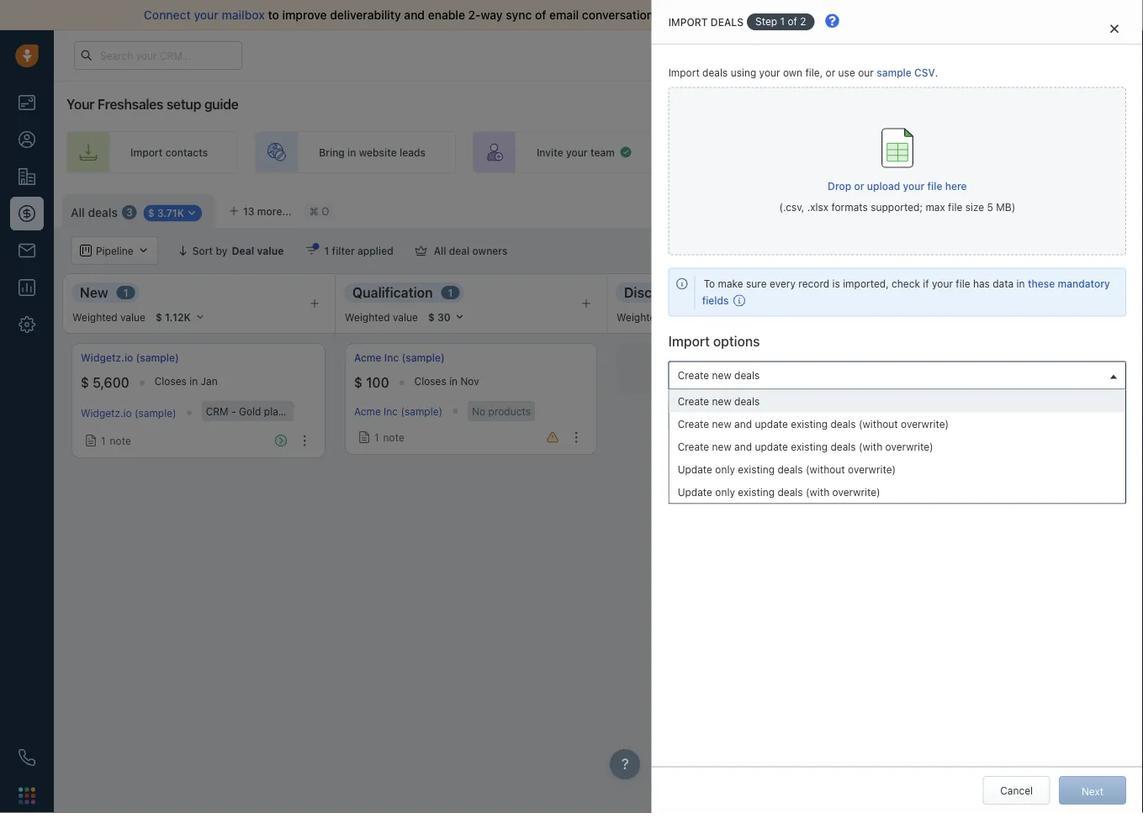 Task type: describe. For each thing, give the bounding box(es) containing it.
drop
[[828, 180, 852, 192]]

$ 100
[[354, 375, 389, 391]]

1 horizontal spatial (with
[[859, 441, 883, 453]]

create for create new and update existing deals (without overwrite) option
[[678, 418, 709, 430]]

cancel
[[1001, 785, 1033, 797]]

2 inc from the top
[[384, 405, 398, 417]]

make
[[718, 278, 744, 290]]

demo
[[884, 284, 922, 300]]

setup
[[166, 96, 201, 112]]

import right conversations.
[[669, 16, 708, 28]]

website
[[359, 146, 397, 158]]

container_wx8msf4aqz5i3rn1 image down $ 5,600
[[85, 435, 97, 447]]

1 right new
[[123, 287, 128, 299]]

add deal inside button
[[1084, 203, 1127, 215]]

team
[[591, 146, 615, 158]]

qualification
[[353, 284, 433, 300]]

data inside the import options "dialog"
[[993, 278, 1014, 290]]

closes for $ 100
[[414, 376, 447, 387]]

1 acme inc (sample) from the top
[[354, 352, 445, 364]]

add deal button
[[1061, 194, 1135, 223]]

by
[[834, 402, 845, 414]]

and left enable
[[404, 8, 425, 22]]

1 filter applied
[[324, 245, 394, 257]]

existing inside option
[[738, 464, 775, 476]]

don't
[[849, 8, 879, 22]]

container_wx8msf4aqz5i3rn1 image inside all deal owners button
[[415, 245, 427, 257]]

or inside the drop or upload your file here button
[[854, 180, 865, 192]]

create new and update existing deals (with overwrite) option
[[669, 436, 1126, 458]]

all deal owners button
[[404, 236, 519, 265]]

create for create new deals option
[[678, 396, 709, 407]]

deals inside dropdown button
[[735, 369, 760, 381]]

Search your CRM... text field
[[74, 41, 242, 70]]

mandatory
[[1058, 278, 1111, 290]]

connect
[[144, 8, 191, 22]]

invite your team
[[537, 146, 615, 158]]

email
[[549, 8, 579, 22]]

-
[[231, 406, 236, 417]]

$ 5,600
[[81, 375, 129, 391]]

add for discovery
[[724, 363, 743, 374]]

(.csv,
[[779, 202, 805, 213]]

13
[[243, 205, 255, 217]]

0 vertical spatial data
[[782, 8, 807, 22]]

2 acme from the top
[[354, 405, 381, 417]]

owners
[[472, 245, 508, 257]]

drop or upload your file here button
[[828, 172, 967, 200]]

(sample) down closes in nov
[[401, 405, 443, 417]]

in for closes in nov
[[449, 376, 458, 387]]

max
[[926, 202, 946, 213]]

options
[[713, 333, 760, 349]]

formats
[[832, 202, 868, 213]]

add deal for demo
[[984, 363, 1026, 374]]

your left own
[[759, 67, 780, 79]]

0 horizontal spatial or
[[826, 67, 836, 79]]

all for deal
[[434, 245, 446, 257]]

2 widgetz.io (sample) from the top
[[81, 407, 176, 419]]

every
[[770, 278, 796, 290]]

create new and update existing deals (without overwrite) option
[[669, 413, 1126, 436]]

note for $ 5,600
[[110, 435, 131, 447]]

has
[[973, 278, 990, 290]]

new for create new and update existing deals (without overwrite) option
[[712, 418, 732, 430]]

update for update only existing deals (without overwrite)
[[678, 464, 713, 476]]

update for update only existing deals (with overwrite)
[[678, 486, 713, 498]]

quotas and forecasting
[[918, 245, 1034, 257]]

import all your sales data link
[[667, 8, 810, 22]]

add deal for discovery
[[724, 363, 766, 374]]

deals inside option
[[778, 464, 803, 476]]

0 for demo
[[937, 287, 943, 299]]

sure
[[746, 278, 767, 290]]

in for closes in jan
[[189, 376, 198, 387]]

1 filter applied button
[[295, 236, 404, 265]]

your inside button
[[903, 180, 925, 192]]

existing down john smith button
[[738, 486, 775, 498]]

monthly
[[287, 406, 325, 417]]

closes for $ 5,600
[[155, 376, 187, 387]]

2 acme inc (sample) from the top
[[354, 405, 443, 417]]

overwrite) down freshsales id
[[901, 418, 949, 430]]

(without inside update only existing deals (without overwrite) option
[[806, 464, 845, 476]]

1 note for $ 100
[[374, 432, 405, 443]]

duplicates
[[716, 402, 765, 414]]

2 acme inc (sample) link from the top
[[354, 405, 443, 417]]

for
[[730, 434, 744, 446]]

$ for $ 100
[[354, 375, 363, 391]]

products
[[488, 406, 531, 417]]

phone image
[[19, 750, 35, 767]]

guide
[[204, 96, 239, 112]]

create new and update existing deals (without overwrite)
[[678, 418, 949, 430]]

check
[[892, 278, 920, 290]]

gold
[[239, 406, 261, 417]]

and right quotas
[[956, 245, 974, 257]]

from
[[955, 8, 981, 22]]

add for demo
[[984, 363, 1003, 374]]

step
[[756, 16, 778, 27]]

deliverability
[[330, 8, 401, 22]]

leads
[[400, 146, 426, 158]]

no
[[472, 406, 486, 417]]

quotas
[[918, 245, 953, 257]]

unassigned
[[747, 434, 803, 446]]

new for create new deals option
[[712, 396, 732, 407]]

import deals button
[[932, 194, 1024, 223]]

closes in nov
[[414, 376, 479, 387]]

all deals link
[[71, 204, 118, 221]]

have
[[882, 8, 908, 22]]

update only existing deals (with overwrite)
[[678, 486, 881, 498]]

your file has data in
[[932, 278, 1028, 290]]

update for (without
[[755, 418, 788, 430]]

use
[[839, 67, 855, 79]]

all for deals
[[71, 205, 85, 219]]

record
[[799, 278, 830, 290]]

2 widgetz.io (sample) link from the top
[[81, 407, 176, 419]]

forecasting
[[977, 245, 1034, 257]]

owner
[[698, 434, 728, 446]]

improve
[[282, 8, 327, 22]]

create new deals option
[[669, 390, 1126, 413]]

import left all at the right top of the page
[[667, 8, 704, 22]]

container_wx8msf4aqz5i3rn1 image inside invite your team link
[[619, 146, 633, 159]]

import left contacts
[[130, 146, 163, 158]]

bring in website leads
[[319, 146, 426, 158]]

invite
[[537, 146, 563, 158]]

import left options
[[669, 333, 710, 349]]

sales
[[669, 434, 695, 446]]

these
[[1028, 278, 1055, 290]]

if
[[923, 278, 929, 290]]

container_wx8msf4aqz5i3rn1 image for add deal
[[708, 363, 719, 374]]

id
[[952, 401, 962, 413]]

new inside dropdown button
[[712, 369, 732, 381]]

close image
[[1111, 24, 1119, 33]]

so
[[810, 8, 823, 22]]

file inside button
[[928, 180, 943, 192]]

create new deals button
[[669, 361, 1127, 390]]

your freshsales setup guide
[[66, 96, 239, 112]]

import contacts
[[130, 146, 208, 158]]

only for update only existing deals (without overwrite)
[[715, 464, 735, 476]]

2 widgetz.io from the top
[[81, 407, 132, 419]]

connect your mailbox link
[[144, 8, 268, 22]]

freshsales inside button
[[896, 401, 949, 413]]

our
[[858, 67, 874, 79]]

0 for discovery
[[703, 287, 709, 299]]

jan
[[201, 376, 218, 387]]

only for update only existing deals (with overwrite)
[[715, 486, 735, 498]]



Task type: locate. For each thing, give the bounding box(es) containing it.
0 horizontal spatial add deal
[[724, 363, 766, 374]]

drop or upload your file here
[[828, 180, 967, 192]]

0 horizontal spatial add
[[724, 363, 743, 374]]

2 to from the left
[[911, 8, 922, 22]]

update
[[755, 418, 788, 430], [755, 441, 788, 453]]

freshworks switcher image
[[19, 788, 35, 805]]

import deals down "here"
[[955, 203, 1016, 215]]

.xlsx
[[807, 202, 829, 213]]

update for (with
[[755, 441, 788, 453]]

1 horizontal spatial note
[[383, 432, 405, 443]]

new
[[712, 369, 732, 381], [712, 396, 732, 407], [712, 418, 732, 430], [712, 441, 732, 453]]

0 vertical spatial widgetz.io
[[81, 352, 133, 364]]

existing down create new and update existing deals (without overwrite)
[[791, 441, 828, 453]]

mb)
[[996, 202, 1016, 213]]

of right sync
[[535, 8, 546, 22]]

acme down $ 100
[[354, 405, 381, 417]]

0 horizontal spatial (without
[[806, 464, 845, 476]]

container_wx8msf4aqz5i3rn1 image down import options
[[708, 363, 719, 374]]

1 down all deal owners button
[[448, 287, 453, 299]]

note
[[383, 432, 405, 443], [110, 435, 131, 447]]

2 vertical spatial file
[[956, 278, 971, 290]]

1 vertical spatial acme inc (sample)
[[354, 405, 443, 417]]

0 vertical spatial file
[[928, 180, 943, 192]]

here
[[945, 180, 967, 192]]

file left size
[[948, 202, 963, 213]]

1 vertical spatial freshsales
[[896, 401, 949, 413]]

more...
[[257, 205, 292, 217]]

your left 'team'
[[566, 146, 588, 158]]

john
[[678, 456, 701, 467]]

1 vertical spatial only
[[715, 486, 735, 498]]

or
[[826, 67, 836, 79], [854, 180, 865, 192]]

overwrite) inside option
[[848, 464, 896, 476]]

1 vertical spatial create new deals
[[678, 396, 760, 407]]

new inside option
[[712, 396, 732, 407]]

closes left jan
[[155, 376, 187, 387]]

1 vertical spatial all
[[434, 245, 446, 257]]

overwrite) down update only existing deals (without overwrite) option
[[833, 486, 881, 498]]

file left "here"
[[928, 180, 943, 192]]

to make sure every record is imported, check if
[[704, 278, 929, 290]]

bring in website leads link
[[255, 131, 456, 173]]

all
[[707, 8, 719, 22]]

1 vertical spatial widgetz.io (sample)
[[81, 407, 176, 419]]

0 right "if"
[[937, 287, 943, 299]]

update up update only existing deals (without overwrite)
[[755, 441, 788, 453]]

1 vertical spatial import deals
[[955, 203, 1016, 215]]

2 horizontal spatial add
[[1084, 203, 1103, 215]]

1 note down 5,600
[[101, 435, 131, 447]]

container_wx8msf4aqz5i3rn1 image
[[858, 203, 870, 215], [306, 245, 318, 257], [902, 245, 914, 257], [708, 363, 719, 374], [358, 432, 370, 443]]

update down john
[[678, 486, 713, 498]]

0 vertical spatial update
[[678, 464, 713, 476]]

settings button
[[850, 194, 923, 223]]

1 widgetz.io from the top
[[81, 352, 133, 364]]

create new deals up owner
[[678, 396, 760, 407]]

or left use
[[826, 67, 836, 79]]

1 vertical spatial your
[[932, 278, 953, 290]]

and
[[404, 8, 425, 22], [956, 245, 974, 257], [735, 418, 752, 430], [735, 441, 752, 453]]

freshsales id
[[896, 401, 962, 413]]

container_wx8msf4aqz5i3rn1 image inside quotas and forecasting link
[[902, 245, 914, 257]]

3 create from the top
[[678, 418, 709, 430]]

0
[[703, 287, 709, 299], [937, 287, 943, 299]]

import contacts link
[[66, 131, 238, 173]]

container_wx8msf4aqz5i3rn1 image up freshsales id button
[[968, 363, 979, 374]]

create inside dropdown button
[[678, 369, 709, 381]]

update down sales
[[678, 464, 713, 476]]

closes
[[155, 376, 187, 387], [414, 376, 447, 387]]

Search field
[[1053, 236, 1137, 265]]

acme inc (sample) down "100"
[[354, 405, 443, 417]]

deal
[[1106, 203, 1127, 215], [449, 245, 470, 257], [746, 363, 766, 374], [1006, 363, 1026, 374]]

your right all at the right top of the page
[[722, 8, 747, 22]]

existing down sales owner for unassigned deals
[[738, 464, 775, 476]]

your left mailbox
[[194, 8, 219, 22]]

existing down automatically
[[791, 418, 828, 430]]

container_wx8msf4aqz5i3rn1 image for settings
[[858, 203, 870, 215]]

of inside the import options "dialog"
[[788, 16, 798, 27]]

list box containing create new deals
[[669, 390, 1126, 504]]

1 horizontal spatial data
[[993, 278, 1014, 290]]

inc up "100"
[[384, 352, 399, 364]]

only down for
[[715, 464, 735, 476]]

1 vertical spatial acme inc (sample) link
[[354, 405, 443, 417]]

acme up $ 100
[[354, 352, 382, 364]]

overwrite)
[[901, 418, 949, 430], [886, 441, 934, 453], [848, 464, 896, 476], [833, 486, 881, 498]]

1 down "100"
[[374, 432, 379, 443]]

inc down "100"
[[384, 405, 398, 417]]

only inside option
[[715, 464, 735, 476]]

enable
[[428, 8, 465, 22]]

import options dialog
[[652, 0, 1143, 814]]

container_wx8msf4aqz5i3rn1 image left quotas
[[902, 245, 914, 257]]

1 right step
[[780, 16, 785, 27]]

container_wx8msf4aqz5i3rn1 image inside settings popup button
[[858, 203, 870, 215]]

container_wx8msf4aqz5i3rn1 image right applied
[[415, 245, 427, 257]]

container_wx8msf4aqz5i3rn1 image down "upload"
[[858, 203, 870, 215]]

0 vertical spatial widgetz.io (sample) link
[[81, 351, 179, 365]]

nov
[[461, 376, 479, 387]]

0 horizontal spatial data
[[782, 8, 807, 22]]

note down 5,600
[[110, 435, 131, 447]]

create new deals inside dropdown button
[[678, 369, 760, 381]]

in for bring in website leads
[[348, 146, 356, 158]]

100
[[366, 375, 389, 391]]

0 horizontal spatial import deals
[[669, 16, 744, 28]]

skip
[[692, 402, 713, 414]]

data right the has
[[993, 278, 1014, 290]]

to right mailbox
[[268, 8, 279, 22]]

2 create from the top
[[678, 396, 709, 407]]

update up unassigned
[[755, 418, 788, 430]]

container_wx8msf4aqz5i3rn1 image inside 1 filter applied button
[[306, 245, 318, 257]]

1 horizontal spatial 1 note
[[374, 432, 405, 443]]

import options
[[669, 333, 760, 349]]

step 1 of 2
[[756, 16, 806, 27]]

(with down create new and update existing deals (without overwrite) option
[[859, 441, 883, 453]]

start
[[925, 8, 951, 22]]

0 horizontal spatial (with
[[806, 486, 830, 498]]

1 note down "100"
[[374, 432, 405, 443]]

(sample) up closes in nov
[[402, 352, 445, 364]]

supported;
[[871, 202, 923, 213]]

1 horizontal spatial $
[[354, 375, 363, 391]]

create new deals for list box containing create new deals
[[678, 396, 760, 407]]

deals inside button
[[990, 203, 1016, 215]]

only down smith
[[715, 486, 735, 498]]

(without down create new and update existing deals (with overwrite)
[[806, 464, 845, 476]]

and right owner
[[735, 441, 752, 453]]

1 horizontal spatial add deal
[[984, 363, 1026, 374]]

1 closes from the left
[[155, 376, 187, 387]]

1 update from the top
[[755, 418, 788, 430]]

1 horizontal spatial all
[[434, 245, 446, 257]]

overwrite) down create new and update existing deals (without overwrite) option
[[886, 441, 934, 453]]

widgetz.io (sample) link down 5,600
[[81, 407, 176, 419]]

1 vertical spatial widgetz.io (sample) link
[[81, 407, 176, 419]]

create new and update existing deals (with overwrite)
[[678, 441, 934, 453]]

1 left filter at the top of the page
[[324, 245, 329, 257]]

create
[[678, 369, 709, 381], [678, 396, 709, 407], [678, 418, 709, 430], [678, 441, 709, 453]]

widgetz.io (sample) link up 5,600
[[81, 351, 179, 365]]

0 horizontal spatial closes
[[155, 376, 187, 387]]

your for your freshsales setup guide
[[66, 96, 94, 112]]

create new deals down import options
[[678, 369, 760, 381]]

1 vertical spatial update
[[678, 486, 713, 498]]

in left jan
[[189, 376, 198, 387]]

2
[[800, 16, 806, 27]]

1 vertical spatial inc
[[384, 405, 398, 417]]

sales
[[750, 8, 779, 22]]

cancel button
[[983, 777, 1051, 805]]

bring
[[319, 146, 345, 158]]

new for create new and update existing deals (with overwrite) option
[[712, 441, 732, 453]]

in left nov
[[449, 376, 458, 387]]

deal inside button
[[1106, 203, 1127, 215]]

0 vertical spatial acme inc (sample) link
[[354, 351, 445, 365]]

2 new from the top
[[712, 396, 732, 407]]

plan
[[264, 406, 284, 417]]

upload
[[867, 180, 901, 192]]

only
[[715, 464, 735, 476], [715, 486, 735, 498]]

acme inc (sample)
[[354, 352, 445, 364], [354, 405, 443, 417]]

update inside option
[[678, 464, 713, 476]]

1 to from the left
[[268, 8, 279, 22]]

import left using
[[669, 67, 700, 79]]

1 note for $ 5,600
[[101, 435, 131, 447]]

in inside the import options "dialog"
[[1017, 278, 1025, 290]]

0 vertical spatial import deals
[[669, 16, 744, 28]]

0 vertical spatial freshsales
[[97, 96, 163, 112]]

data left so
[[782, 8, 807, 22]]

file,
[[806, 67, 823, 79]]

1 vertical spatial acme
[[354, 405, 381, 417]]

0 vertical spatial all
[[71, 205, 85, 219]]

create for create new and update existing deals (with overwrite) option
[[678, 441, 709, 453]]

acme inc (sample) up "100"
[[354, 352, 445, 364]]

update only existing deals (without overwrite) option
[[669, 458, 1126, 481]]

1 horizontal spatial closes
[[414, 376, 447, 387]]

0 horizontal spatial to
[[268, 8, 279, 22]]

(without inside create new and update existing deals (without overwrite) option
[[859, 418, 898, 430]]

add inside button
[[1084, 203, 1103, 215]]

file
[[928, 180, 943, 192], [948, 202, 963, 213], [956, 278, 971, 290]]

0 horizontal spatial $
[[81, 375, 89, 391]]

csv
[[915, 67, 935, 79]]

(sample) down closes in jan
[[135, 407, 176, 419]]

1 horizontal spatial import deals
[[955, 203, 1016, 215]]

all inside button
[[434, 245, 446, 257]]

0 horizontal spatial of
[[535, 8, 546, 22]]

acme inc (sample) link up "100"
[[354, 351, 445, 365]]

0 vertical spatial update
[[755, 418, 788, 430]]

only inside option
[[715, 486, 735, 498]]

1 vertical spatial data
[[993, 278, 1014, 290]]

widgetz.io (sample) up 5,600
[[81, 352, 179, 364]]

own
[[783, 67, 803, 79]]

0 vertical spatial inc
[[384, 352, 399, 364]]

1 vertical spatial (without
[[806, 464, 845, 476]]

1 horizontal spatial 0
[[937, 287, 943, 299]]

1 widgetz.io (sample) link from the top
[[81, 351, 179, 365]]

1 acme inc (sample) link from the top
[[354, 351, 445, 365]]

and down duplicates
[[735, 418, 752, 430]]

container_wx8msf4aqz5i3rn1 image for quotas and forecasting
[[902, 245, 914, 257]]

0 vertical spatial your
[[66, 96, 94, 112]]

1 0 from the left
[[703, 287, 709, 299]]

your for your file has data in
[[932, 278, 953, 290]]

create up the skip
[[678, 369, 709, 381]]

5,600
[[93, 375, 129, 391]]

1 inside button
[[324, 245, 329, 257]]

2 0 from the left
[[937, 287, 943, 299]]

(without down matching
[[859, 418, 898, 430]]

1 horizontal spatial freshsales
[[896, 401, 949, 413]]

o
[[322, 205, 329, 217]]

import inside button
[[955, 203, 987, 215]]

1 create new deals from the top
[[678, 369, 760, 381]]

1 update from the top
[[678, 464, 713, 476]]

these mandatory fields link
[[702, 278, 1111, 307]]

1 down $ 5,600
[[101, 435, 106, 447]]

crm - gold plan monthly (sample)
[[206, 406, 370, 417]]

conversations.
[[582, 8, 664, 22]]

size
[[966, 202, 985, 213]]

0 vertical spatial widgetz.io (sample)
[[81, 352, 179, 364]]

container_wx8msf4aqz5i3rn1 image
[[619, 146, 633, 159], [415, 245, 427, 257], [968, 363, 979, 374], [85, 435, 97, 447]]

your up (.csv, .xlsx formats supported; max file size 5 mb)
[[903, 180, 925, 192]]

deals inside option
[[735, 396, 760, 407]]

4 create from the top
[[678, 441, 709, 453]]

2 $ from the left
[[354, 375, 363, 391]]

0 vertical spatial (without
[[859, 418, 898, 430]]

1 inc from the top
[[384, 352, 399, 364]]

john smith
[[678, 456, 731, 467]]

(sample) down $ 100
[[328, 406, 370, 417]]

phone element
[[10, 741, 44, 775]]

container_wx8msf4aqz5i3rn1 image down $ 100
[[358, 432, 370, 443]]

2 create new deals from the top
[[678, 396, 760, 407]]

automatically
[[768, 402, 831, 414]]

0 vertical spatial only
[[715, 464, 735, 476]]

container_wx8msf4aqz5i3rn1 image right 'team'
[[619, 146, 633, 159]]

settings
[[874, 203, 915, 215]]

1 horizontal spatial add
[[984, 363, 1003, 374]]

(.csv, .xlsx formats supported; max file size 5 mb)
[[779, 202, 1016, 213]]

0 horizontal spatial 1 note
[[101, 435, 131, 447]]

3
[[126, 207, 133, 218]]

0 vertical spatial (with
[[859, 441, 883, 453]]

no products
[[472, 406, 531, 417]]

acme inc (sample) link down "100"
[[354, 405, 443, 417]]

$ left "100"
[[354, 375, 363, 391]]

all left 3
[[71, 205, 85, 219]]

(sample) up closes in jan
[[136, 352, 179, 364]]

1 horizontal spatial your
[[932, 278, 953, 290]]

create new deals
[[678, 369, 760, 381], [678, 396, 760, 407]]

2 update from the top
[[755, 441, 788, 453]]

0 vertical spatial acme
[[354, 352, 382, 364]]

1 vertical spatial widgetz.io
[[81, 407, 132, 419]]

1 vertical spatial (with
[[806, 486, 830, 498]]

1 horizontal spatial or
[[854, 180, 865, 192]]

update only existing deals (with overwrite) option
[[669, 481, 1126, 504]]

$ left 5,600
[[81, 375, 89, 391]]

sales owner for unassigned deals
[[669, 434, 831, 446]]

2 only from the top
[[715, 486, 735, 498]]

widgetz.io down $ 5,600
[[81, 407, 132, 419]]

0 horizontal spatial your
[[66, 96, 94, 112]]

1 vertical spatial file
[[948, 202, 963, 213]]

to left start
[[911, 8, 922, 22]]

closes left nov
[[414, 376, 447, 387]]

is
[[833, 278, 840, 290]]

overwrite) down create new and update existing deals (with overwrite) option
[[848, 464, 896, 476]]

or right drop
[[854, 180, 865, 192]]

1 horizontal spatial (without
[[859, 418, 898, 430]]

1 acme from the top
[[354, 352, 382, 364]]

0 horizontal spatial freshsales
[[97, 96, 163, 112]]

of left 2
[[788, 16, 798, 27]]

import deals using your own file, or use our sample csv .
[[669, 67, 938, 79]]

0 horizontal spatial all
[[71, 205, 85, 219]]

update only existing deals (without overwrite)
[[678, 464, 896, 476]]

.
[[935, 67, 938, 79]]

create up sales
[[678, 396, 709, 407]]

import left 5
[[955, 203, 987, 215]]

smith
[[704, 456, 731, 467]]

2 update from the top
[[678, 486, 713, 498]]

$ for $ 5,600
[[81, 375, 89, 391]]

all deals 3
[[71, 205, 133, 219]]

1 horizontal spatial of
[[788, 16, 798, 27]]

1 inside the import options "dialog"
[[780, 16, 785, 27]]

all left "owners"
[[434, 245, 446, 257]]

4 new from the top
[[712, 441, 732, 453]]

0 vertical spatial create new deals
[[678, 369, 760, 381]]

using
[[731, 67, 757, 79]]

you
[[826, 8, 846, 22]]

1 vertical spatial update
[[755, 441, 788, 453]]

1 new from the top
[[712, 369, 732, 381]]

1 horizontal spatial to
[[911, 8, 922, 22]]

create down the skip
[[678, 418, 709, 430]]

2 horizontal spatial add deal
[[1084, 203, 1127, 215]]

import deals inside the import options "dialog"
[[669, 16, 744, 28]]

0 horizontal spatial note
[[110, 435, 131, 447]]

0 left "make"
[[703, 287, 709, 299]]

create new deals for create new deals dropdown button
[[678, 369, 760, 381]]

in left these
[[1017, 278, 1025, 290]]

5
[[987, 202, 994, 213]]

1 vertical spatial or
[[854, 180, 865, 192]]

create inside option
[[678, 396, 709, 407]]

1 $ from the left
[[81, 375, 89, 391]]

0 vertical spatial or
[[826, 67, 836, 79]]

13 more... button
[[220, 199, 301, 223]]

in right bring
[[348, 146, 356, 158]]

(with down update only existing deals (without overwrite)
[[806, 486, 830, 498]]

discovery
[[624, 284, 687, 300]]

0 horizontal spatial 0
[[703, 287, 709, 299]]

applied
[[358, 245, 394, 257]]

1 widgetz.io (sample) from the top
[[81, 352, 179, 364]]

widgetz.io (sample)
[[81, 352, 179, 364], [81, 407, 176, 419]]

widgetz.io (sample) down 5,600
[[81, 407, 176, 419]]

import deals left "sales" on the top
[[669, 16, 744, 28]]

note down "100"
[[383, 432, 405, 443]]

import deals inside button
[[955, 203, 1016, 215]]

in inside bring in website leads link
[[348, 146, 356, 158]]

1 only from the top
[[715, 464, 735, 476]]

create new deals inside option
[[678, 396, 760, 407]]

2 closes from the left
[[414, 376, 447, 387]]

create up john
[[678, 441, 709, 453]]

update inside option
[[678, 486, 713, 498]]

list box
[[669, 390, 1126, 504]]

0 vertical spatial acme inc (sample)
[[354, 352, 445, 364]]

1 create from the top
[[678, 369, 709, 381]]

widgetz.io up $ 5,600
[[81, 352, 133, 364]]

note for $ 100
[[383, 432, 405, 443]]

contacts
[[165, 146, 208, 158]]

deal inside button
[[449, 245, 470, 257]]

list box inside the import options "dialog"
[[669, 390, 1126, 504]]

your inside the import options "dialog"
[[932, 278, 953, 290]]

scratch.
[[984, 8, 1029, 22]]

3 new from the top
[[712, 418, 732, 430]]

freshsales id button
[[892, 399, 977, 416]]



Task type: vqa. For each thing, say whether or not it's contained in the screenshot.
container_WX8MsF4aQZ5i3RN1 image within Invite your team link
yes



